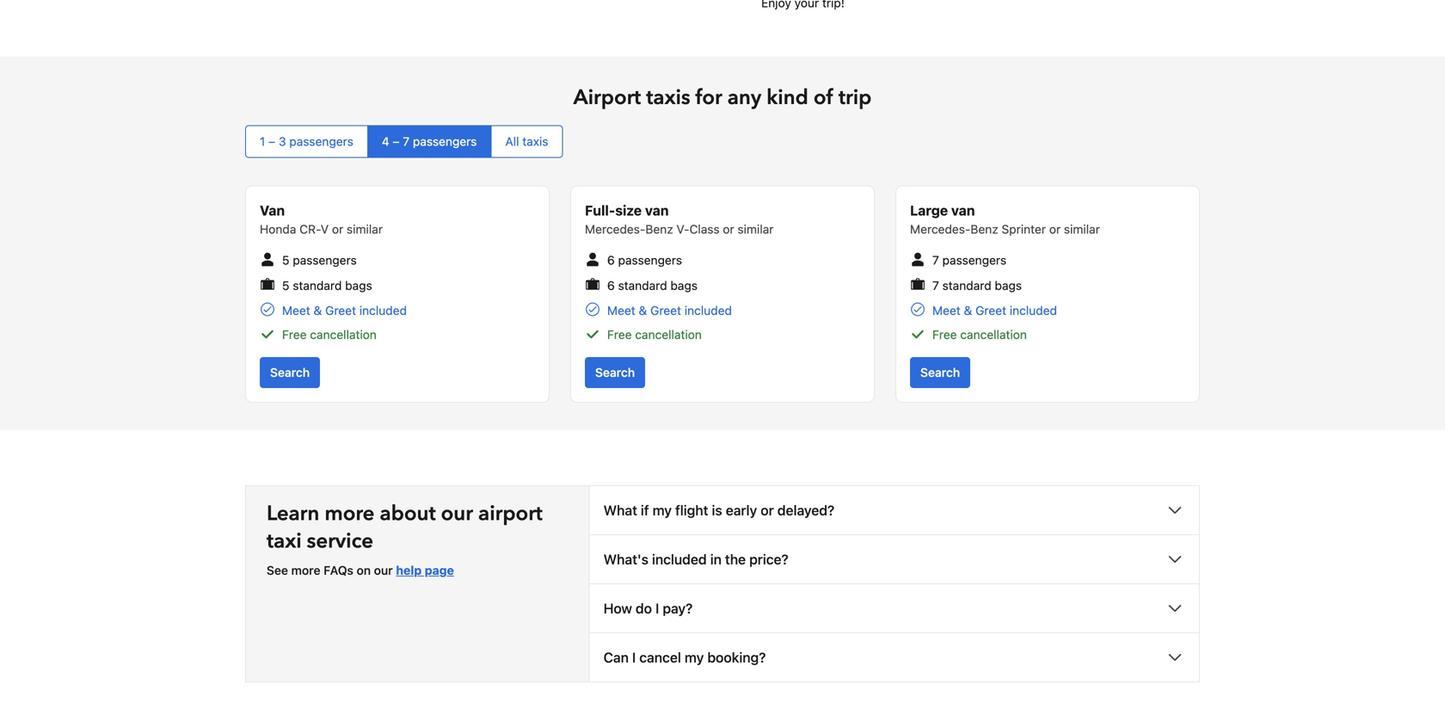 Task type: describe. For each thing, give the bounding box(es) containing it.
do
[[636, 600, 652, 617]]

large
[[910, 202, 948, 219]]

mercedes- inside full-size van mercedes-benz v-class or similar
[[585, 222, 646, 236]]

5 standard bags
[[282, 278, 372, 292]]

the
[[725, 551, 746, 568]]

meet for mercedes-
[[933, 303, 961, 318]]

5 for 5 passengers
[[282, 253, 290, 267]]

6 passengers
[[608, 253, 682, 267]]

– for 7
[[393, 134, 400, 148]]

included for van
[[685, 303, 732, 318]]

page
[[425, 563, 454, 577]]

similar inside the large van mercedes-benz sprinter or similar
[[1064, 222, 1100, 236]]

trip
[[839, 83, 872, 112]]

v-
[[677, 222, 690, 236]]

how do i pay? button
[[590, 584, 1200, 633]]

search button for van
[[585, 357, 645, 388]]

what's included in the price? button
[[590, 535, 1200, 584]]

cancel
[[640, 649, 681, 666]]

meet & greet included for cr-
[[282, 303, 407, 318]]

search button for mercedes-
[[910, 357, 971, 388]]

of
[[814, 83, 834, 112]]

taxis for all
[[523, 134, 549, 148]]

help
[[396, 563, 422, 577]]

bags for van
[[671, 278, 698, 292]]

cr-
[[300, 222, 321, 236]]

see
[[267, 563, 288, 577]]

free cancellation for cr-
[[282, 328, 377, 342]]

sort results by element
[[245, 125, 1200, 158]]

v
[[321, 222, 329, 236]]

what's
[[604, 551, 649, 568]]

7 passengers
[[933, 253, 1007, 267]]

search for mercedes-
[[921, 365, 960, 380]]

7 standard bags
[[933, 278, 1022, 292]]

honda
[[260, 222, 296, 236]]

for
[[696, 83, 723, 112]]

sprinter
[[1002, 222, 1046, 236]]

what if my flight is early or delayed? button
[[590, 486, 1200, 534]]

full-
[[585, 202, 615, 219]]

or inside van honda cr-v or similar
[[332, 222, 344, 236]]

6 for 6 standard bags
[[608, 278, 615, 292]]

large van mercedes-benz sprinter or similar
[[910, 202, 1100, 236]]

greet for mercedes-
[[976, 303, 1007, 318]]

meet & greet included for mercedes-
[[933, 303, 1058, 318]]

1 horizontal spatial more
[[325, 500, 375, 528]]

van inside the large van mercedes-benz sprinter or similar
[[952, 202, 975, 219]]

van honda cr-v or similar
[[260, 202, 383, 236]]

meet for van
[[608, 303, 636, 318]]

4 – 7 passengers
[[382, 134, 477, 148]]

can i cancel my booking?
[[604, 649, 766, 666]]

7 inside sort results by element
[[403, 134, 410, 148]]

my inside "dropdown button"
[[685, 649, 704, 666]]

free cancellation for mercedes-
[[933, 328, 1027, 342]]

similar inside van honda cr-v or similar
[[347, 222, 383, 236]]

what if my flight is early or delayed?
[[604, 502, 835, 519]]

standard for mercedes-
[[943, 278, 992, 292]]

help page link
[[396, 563, 454, 577]]

cancellation for mercedes-
[[961, 328, 1027, 342]]

or inside full-size van mercedes-benz v-class or similar
[[723, 222, 735, 236]]

search for van
[[595, 365, 635, 380]]

5 passengers
[[282, 253, 357, 267]]

free for mercedes-
[[933, 328, 957, 342]]

7 for 7 standard bags
[[933, 278, 939, 292]]

taxi
[[267, 527, 302, 556]]

4
[[382, 134, 390, 148]]

any
[[728, 83, 762, 112]]

learn
[[267, 500, 320, 528]]

what's included in the price?
[[604, 551, 789, 568]]

booking?
[[708, 649, 766, 666]]

free for van
[[608, 328, 632, 342]]

included for mercedes-
[[1010, 303, 1058, 318]]

on
[[357, 563, 371, 577]]

& for van
[[639, 303, 647, 318]]

passengers for large van
[[943, 253, 1007, 267]]

standard for van
[[618, 278, 667, 292]]

all
[[505, 134, 519, 148]]

i inside "dropdown button"
[[632, 649, 636, 666]]

early
[[726, 502, 757, 519]]



Task type: vqa. For each thing, say whether or not it's contained in the screenshot.


Task type: locate. For each thing, give the bounding box(es) containing it.
included for cr-
[[360, 303, 407, 318]]

– right 1
[[269, 134, 275, 148]]

meet for cr-
[[282, 303, 310, 318]]

learn more about our airport taxi service see more faqs on our help page
[[267, 500, 543, 577]]

passengers up 7 standard bags
[[943, 253, 1007, 267]]

2 horizontal spatial standard
[[943, 278, 992, 292]]

3 free cancellation from the left
[[933, 328, 1027, 342]]

1 search from the left
[[270, 365, 310, 380]]

our
[[441, 500, 473, 528], [374, 563, 393, 577]]

my
[[653, 502, 672, 519], [685, 649, 704, 666]]

1 horizontal spatial meet
[[608, 303, 636, 318]]

my right if
[[653, 502, 672, 519]]

free cancellation down the 6 standard bags on the left top
[[608, 328, 702, 342]]

6 for 6 passengers
[[608, 253, 615, 267]]

2 horizontal spatial cancellation
[[961, 328, 1027, 342]]

or right v
[[332, 222, 344, 236]]

taxis left for
[[646, 83, 691, 112]]

van
[[260, 202, 285, 219]]

benz left v-
[[646, 222, 673, 236]]

2 free cancellation from the left
[[608, 328, 702, 342]]

2 standard from the left
[[618, 278, 667, 292]]

kind
[[767, 83, 809, 112]]

or right class on the top of page
[[723, 222, 735, 236]]

1 horizontal spatial search button
[[585, 357, 645, 388]]

airport taxis for any kind of trip
[[574, 83, 872, 112]]

mercedes- down "size"
[[585, 222, 646, 236]]

i right "can"
[[632, 649, 636, 666]]

cancellation
[[310, 328, 377, 342], [635, 328, 702, 342], [961, 328, 1027, 342]]

meet & greet included down 7 standard bags
[[933, 303, 1058, 318]]

included inside dropdown button
[[652, 551, 707, 568]]

standard
[[293, 278, 342, 292], [618, 278, 667, 292], [943, 278, 992, 292]]

1 horizontal spatial search
[[595, 365, 635, 380]]

meet & greet included for van
[[608, 303, 732, 318]]

5 down the '5 passengers'
[[282, 278, 290, 292]]

free down 7 standard bags
[[933, 328, 957, 342]]

similar inside full-size van mercedes-benz v-class or similar
[[738, 222, 774, 236]]

what
[[604, 502, 638, 519]]

mercedes- inside the large van mercedes-benz sprinter or similar
[[910, 222, 971, 236]]

1 horizontal spatial i
[[656, 600, 659, 617]]

passengers up 5 standard bags
[[293, 253, 357, 267]]

free cancellation down 5 standard bags
[[282, 328, 377, 342]]

1 horizontal spatial benz
[[971, 222, 999, 236]]

7 up 7 standard bags
[[933, 253, 939, 267]]

can
[[604, 649, 629, 666]]

my right cancel
[[685, 649, 704, 666]]

2 horizontal spatial search
[[921, 365, 960, 380]]

2 meet from the left
[[608, 303, 636, 318]]

2 similar from the left
[[738, 222, 774, 236]]

0 horizontal spatial standard
[[293, 278, 342, 292]]

1 horizontal spatial cancellation
[[635, 328, 702, 342]]

or inside what if my flight is early or delayed? dropdown button
[[761, 502, 774, 519]]

meet down 7 standard bags
[[933, 303, 961, 318]]

0 horizontal spatial my
[[653, 502, 672, 519]]

& down 7 standard bags
[[964, 303, 973, 318]]

pay?
[[663, 600, 693, 617]]

0 vertical spatial 5
[[282, 253, 290, 267]]

bags
[[345, 278, 372, 292], [671, 278, 698, 292], [995, 278, 1022, 292]]

free down the 6 standard bags on the left top
[[608, 328, 632, 342]]

bags for mercedes-
[[995, 278, 1022, 292]]

1 horizontal spatial &
[[639, 303, 647, 318]]

or inside the large van mercedes-benz sprinter or similar
[[1050, 222, 1061, 236]]

1 horizontal spatial van
[[952, 202, 975, 219]]

or right sprinter
[[1050, 222, 1061, 236]]

1 horizontal spatial our
[[441, 500, 473, 528]]

3 search from the left
[[921, 365, 960, 380]]

greet down 5 standard bags
[[325, 303, 356, 318]]

delayed?
[[778, 502, 835, 519]]

0 horizontal spatial search button
[[260, 357, 320, 388]]

passengers for van
[[293, 253, 357, 267]]

bags for cr-
[[345, 278, 372, 292]]

bags down 6 passengers
[[671, 278, 698, 292]]

2 6 from the top
[[608, 278, 615, 292]]

airport
[[478, 500, 543, 528]]

2 horizontal spatial free cancellation
[[933, 328, 1027, 342]]

1 meet from the left
[[282, 303, 310, 318]]

benz up 7 passengers
[[971, 222, 999, 236]]

passengers right 4
[[413, 134, 477, 148]]

3
[[279, 134, 286, 148]]

service
[[307, 527, 374, 556]]

more right see
[[291, 563, 321, 577]]

0 horizontal spatial cancellation
[[310, 328, 377, 342]]

0 horizontal spatial similar
[[347, 222, 383, 236]]

2 horizontal spatial &
[[964, 303, 973, 318]]

is
[[712, 502, 723, 519]]

size
[[615, 202, 642, 219]]

in
[[711, 551, 722, 568]]

i
[[656, 600, 659, 617], [632, 649, 636, 666]]

3 similar from the left
[[1064, 222, 1100, 236]]

2 bags from the left
[[671, 278, 698, 292]]

0 vertical spatial 7
[[403, 134, 410, 148]]

2 vertical spatial 7
[[933, 278, 939, 292]]

0 vertical spatial my
[[653, 502, 672, 519]]

0 vertical spatial more
[[325, 500, 375, 528]]

meet down 5 standard bags
[[282, 303, 310, 318]]

standard down 7 passengers
[[943, 278, 992, 292]]

& down 5 standard bags
[[314, 303, 322, 318]]

all taxis
[[505, 134, 549, 148]]

0 vertical spatial 6
[[608, 253, 615, 267]]

& for mercedes-
[[964, 303, 973, 318]]

2 horizontal spatial similar
[[1064, 222, 1100, 236]]

taxis for airport
[[646, 83, 691, 112]]

0 vertical spatial i
[[656, 600, 659, 617]]

2 greet from the left
[[651, 303, 682, 318]]

2 cancellation from the left
[[635, 328, 702, 342]]

our right about
[[441, 500, 473, 528]]

search button
[[260, 357, 320, 388], [585, 357, 645, 388], [910, 357, 971, 388]]

1 & from the left
[[314, 303, 322, 318]]

included down the 6 standard bags on the left top
[[685, 303, 732, 318]]

more
[[325, 500, 375, 528], [291, 563, 321, 577]]

benz inside full-size van mercedes-benz v-class or similar
[[646, 222, 673, 236]]

0 horizontal spatial our
[[374, 563, 393, 577]]

1 van from the left
[[645, 202, 669, 219]]

3 standard from the left
[[943, 278, 992, 292]]

greet down the 6 standard bags on the left top
[[651, 303, 682, 318]]

i inside dropdown button
[[656, 600, 659, 617]]

1 cancellation from the left
[[310, 328, 377, 342]]

1 free from the left
[[282, 328, 307, 342]]

3 greet from the left
[[976, 303, 1007, 318]]

passengers
[[289, 134, 354, 148], [413, 134, 477, 148], [293, 253, 357, 267], [618, 253, 682, 267], [943, 253, 1007, 267]]

cancellation for cr-
[[310, 328, 377, 342]]

passengers up the 6 standard bags on the left top
[[618, 253, 682, 267]]

0 horizontal spatial van
[[645, 202, 669, 219]]

bags down the '5 passengers'
[[345, 278, 372, 292]]

free
[[282, 328, 307, 342], [608, 328, 632, 342], [933, 328, 957, 342]]

–
[[269, 134, 275, 148], [393, 134, 400, 148]]

3 free from the left
[[933, 328, 957, 342]]

&
[[314, 303, 322, 318], [639, 303, 647, 318], [964, 303, 973, 318]]

my inside dropdown button
[[653, 502, 672, 519]]

free cancellation down 7 standard bags
[[933, 328, 1027, 342]]

1 vertical spatial i
[[632, 649, 636, 666]]

0 horizontal spatial free cancellation
[[282, 328, 377, 342]]

taxis inside sort results by element
[[523, 134, 549, 148]]

included
[[360, 303, 407, 318], [685, 303, 732, 318], [1010, 303, 1058, 318], [652, 551, 707, 568]]

1 similar from the left
[[347, 222, 383, 236]]

2 free from the left
[[608, 328, 632, 342]]

2 horizontal spatial bags
[[995, 278, 1022, 292]]

price?
[[750, 551, 789, 568]]

similar right sprinter
[[1064, 222, 1100, 236]]

0 horizontal spatial i
[[632, 649, 636, 666]]

1 horizontal spatial meet & greet included
[[608, 303, 732, 318]]

about
[[380, 500, 436, 528]]

1 standard from the left
[[293, 278, 342, 292]]

2 horizontal spatial search button
[[910, 357, 971, 388]]

1 horizontal spatial standard
[[618, 278, 667, 292]]

3 bags from the left
[[995, 278, 1022, 292]]

1 – from the left
[[269, 134, 275, 148]]

similar
[[347, 222, 383, 236], [738, 222, 774, 236], [1064, 222, 1100, 236]]

full-size van mercedes-benz v-class or similar
[[585, 202, 774, 236]]

1 horizontal spatial free
[[608, 328, 632, 342]]

free cancellation
[[282, 328, 377, 342], [608, 328, 702, 342], [933, 328, 1027, 342]]

benz
[[646, 222, 673, 236], [971, 222, 999, 236]]

free down 5 standard bags
[[282, 328, 307, 342]]

2 search button from the left
[[585, 357, 645, 388]]

standard down 6 passengers
[[618, 278, 667, 292]]

1 horizontal spatial mercedes-
[[910, 222, 971, 236]]

2 horizontal spatial greet
[[976, 303, 1007, 318]]

1 bags from the left
[[345, 278, 372, 292]]

1 meet & greet included from the left
[[282, 303, 407, 318]]

van
[[645, 202, 669, 219], [952, 202, 975, 219]]

meet & greet included down 5 standard bags
[[282, 303, 407, 318]]

our right 'on'
[[374, 563, 393, 577]]

1 horizontal spatial taxis
[[646, 83, 691, 112]]

7 right 4
[[403, 134, 410, 148]]

1 horizontal spatial my
[[685, 649, 704, 666]]

0 horizontal spatial taxis
[[523, 134, 549, 148]]

– right 4
[[393, 134, 400, 148]]

2 horizontal spatial meet
[[933, 303, 961, 318]]

0 horizontal spatial greet
[[325, 303, 356, 318]]

3 meet & greet included from the left
[[933, 303, 1058, 318]]

meet & greet included down the 6 standard bags on the left top
[[608, 303, 732, 318]]

2 meet & greet included from the left
[[608, 303, 732, 318]]

2 & from the left
[[639, 303, 647, 318]]

1 vertical spatial 5
[[282, 278, 290, 292]]

taxis right all
[[523, 134, 549, 148]]

3 meet from the left
[[933, 303, 961, 318]]

faqs
[[324, 563, 354, 577]]

free for cr-
[[282, 328, 307, 342]]

similar right v
[[347, 222, 383, 236]]

1 6 from the top
[[608, 253, 615, 267]]

1 vertical spatial 7
[[933, 253, 939, 267]]

0 horizontal spatial –
[[269, 134, 275, 148]]

0 horizontal spatial more
[[291, 563, 321, 577]]

0 vertical spatial our
[[441, 500, 473, 528]]

meet down the 6 standard bags on the left top
[[608, 303, 636, 318]]

0 horizontal spatial &
[[314, 303, 322, 318]]

0 horizontal spatial meet & greet included
[[282, 303, 407, 318]]

van inside full-size van mercedes-benz v-class or similar
[[645, 202, 669, 219]]

1
[[260, 134, 265, 148]]

class
[[690, 222, 720, 236]]

included down 5 standard bags
[[360, 303, 407, 318]]

1 vertical spatial more
[[291, 563, 321, 577]]

2 horizontal spatial free
[[933, 328, 957, 342]]

van right large
[[952, 202, 975, 219]]

1 greet from the left
[[325, 303, 356, 318]]

or
[[332, 222, 344, 236], [723, 222, 735, 236], [1050, 222, 1061, 236], [761, 502, 774, 519]]

5 for 5 standard bags
[[282, 278, 290, 292]]

0 horizontal spatial mercedes-
[[585, 222, 646, 236]]

meet
[[282, 303, 310, 318], [608, 303, 636, 318], [933, 303, 961, 318]]

2 mercedes- from the left
[[910, 222, 971, 236]]

or right early on the right
[[761, 502, 774, 519]]

similar right class on the top of page
[[738, 222, 774, 236]]

greet down 7 standard bags
[[976, 303, 1007, 318]]

6 up the 6 standard bags on the left top
[[608, 253, 615, 267]]

& down the 6 standard bags on the left top
[[639, 303, 647, 318]]

6 down 6 passengers
[[608, 278, 615, 292]]

1 horizontal spatial –
[[393, 134, 400, 148]]

7 for 7 passengers
[[933, 253, 939, 267]]

passengers for full-size van
[[618, 253, 682, 267]]

more right learn
[[325, 500, 375, 528]]

1 benz from the left
[[646, 222, 673, 236]]

0 horizontal spatial meet
[[282, 303, 310, 318]]

1 horizontal spatial greet
[[651, 303, 682, 318]]

5
[[282, 253, 290, 267], [282, 278, 290, 292]]

0 horizontal spatial search
[[270, 365, 310, 380]]

& for cr-
[[314, 303, 322, 318]]

bags down 7 passengers
[[995, 278, 1022, 292]]

flight
[[676, 502, 709, 519]]

6 standard bags
[[608, 278, 698, 292]]

how
[[604, 600, 632, 617]]

mercedes- down large
[[910, 222, 971, 236]]

greet for van
[[651, 303, 682, 318]]

1 mercedes- from the left
[[585, 222, 646, 236]]

greet
[[325, 303, 356, 318], [651, 303, 682, 318], [976, 303, 1007, 318]]

included left in
[[652, 551, 707, 568]]

7 down 7 passengers
[[933, 278, 939, 292]]

1 search button from the left
[[260, 357, 320, 388]]

standard down the '5 passengers'
[[293, 278, 342, 292]]

can i cancel my booking? button
[[590, 633, 1200, 682]]

0 vertical spatial taxis
[[646, 83, 691, 112]]

i right do in the bottom left of the page
[[656, 600, 659, 617]]

1 free cancellation from the left
[[282, 328, 377, 342]]

3 & from the left
[[964, 303, 973, 318]]

search button for cr-
[[260, 357, 320, 388]]

search
[[270, 365, 310, 380], [595, 365, 635, 380], [921, 365, 960, 380]]

2 – from the left
[[393, 134, 400, 148]]

cancellation for van
[[635, 328, 702, 342]]

1 horizontal spatial bags
[[671, 278, 698, 292]]

2 search from the left
[[595, 365, 635, 380]]

cancellation down the 6 standard bags on the left top
[[635, 328, 702, 342]]

taxis
[[646, 83, 691, 112], [523, 134, 549, 148]]

2 benz from the left
[[971, 222, 999, 236]]

7
[[403, 134, 410, 148], [933, 253, 939, 267], [933, 278, 939, 292]]

passengers right 3
[[289, 134, 354, 148]]

2 horizontal spatial meet & greet included
[[933, 303, 1058, 318]]

1 vertical spatial my
[[685, 649, 704, 666]]

cancellation down 5 standard bags
[[310, 328, 377, 342]]

0 horizontal spatial benz
[[646, 222, 673, 236]]

1 5 from the top
[[282, 253, 290, 267]]

1 horizontal spatial free cancellation
[[608, 328, 702, 342]]

3 search button from the left
[[910, 357, 971, 388]]

6
[[608, 253, 615, 267], [608, 278, 615, 292]]

how do i pay?
[[604, 600, 693, 617]]

1 vertical spatial 6
[[608, 278, 615, 292]]

airport
[[574, 83, 641, 112]]

standard for cr-
[[293, 278, 342, 292]]

free cancellation for van
[[608, 328, 702, 342]]

1 vertical spatial taxis
[[523, 134, 549, 148]]

0 horizontal spatial bags
[[345, 278, 372, 292]]

1 – 3 passengers
[[260, 134, 354, 148]]

2 van from the left
[[952, 202, 975, 219]]

1 horizontal spatial similar
[[738, 222, 774, 236]]

mercedes-
[[585, 222, 646, 236], [910, 222, 971, 236]]

greet for cr-
[[325, 303, 356, 318]]

cancellation down 7 standard bags
[[961, 328, 1027, 342]]

2 5 from the top
[[282, 278, 290, 292]]

if
[[641, 502, 649, 519]]

0 horizontal spatial free
[[282, 328, 307, 342]]

3 cancellation from the left
[[961, 328, 1027, 342]]

included down 7 standard bags
[[1010, 303, 1058, 318]]

5 down honda
[[282, 253, 290, 267]]

benz inside the large van mercedes-benz sprinter or similar
[[971, 222, 999, 236]]

– for 3
[[269, 134, 275, 148]]

search for cr-
[[270, 365, 310, 380]]

van right "size"
[[645, 202, 669, 219]]

1 vertical spatial our
[[374, 563, 393, 577]]

meet & greet included
[[282, 303, 407, 318], [608, 303, 732, 318], [933, 303, 1058, 318]]



